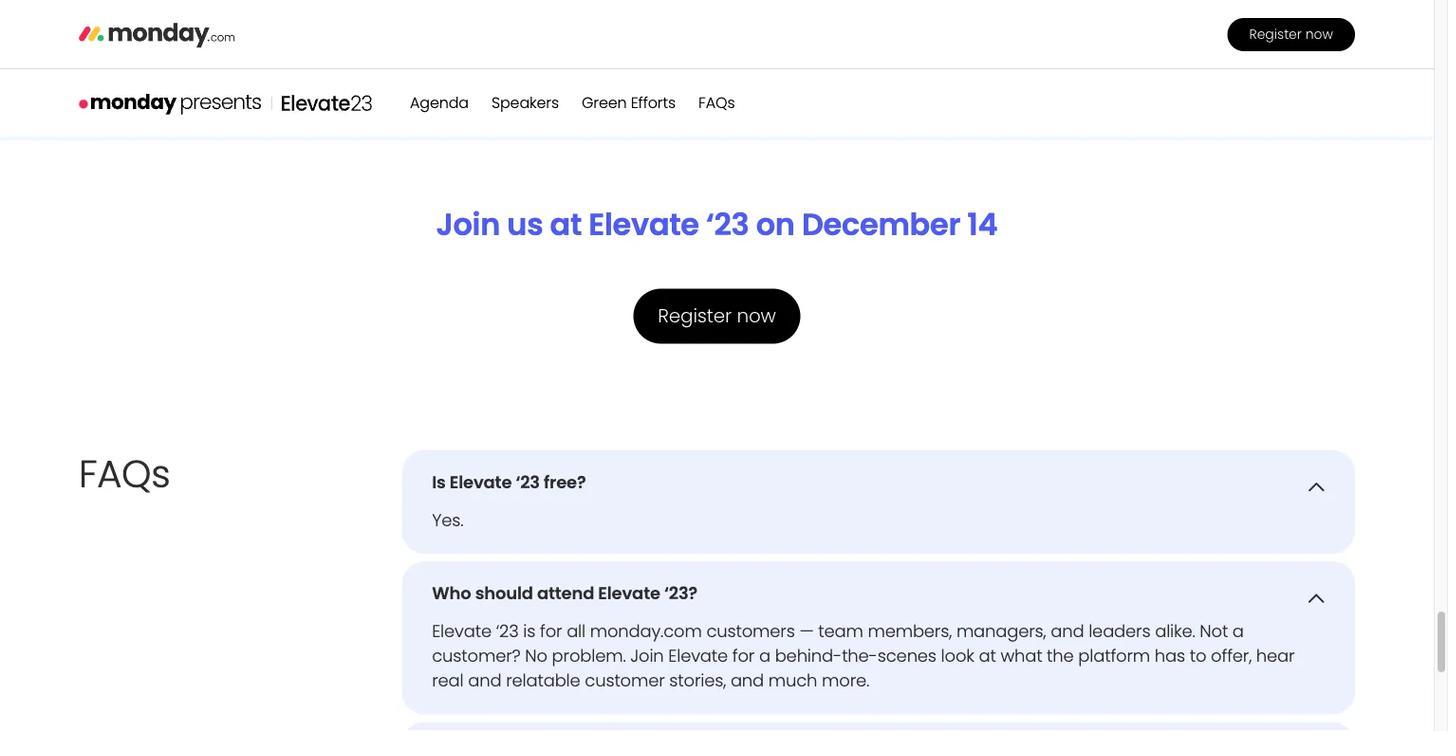 Task type: locate. For each thing, give the bounding box(es) containing it.
for
[[540, 620, 562, 644], [732, 644, 755, 669]]

elevate23 image
[[282, 95, 372, 111]]

register now link
[[633, 289, 801, 344]]

0 vertical spatial faqs
[[698, 92, 735, 113]]

1 horizontal spatial for
[[732, 644, 755, 669]]

team
[[818, 620, 863, 644]]

1 vertical spatial faqs
[[79, 447, 170, 501]]

1 horizontal spatial at
[[979, 644, 996, 669]]

on
[[756, 203, 795, 245]]

0 vertical spatial for
[[540, 620, 562, 644]]

0 horizontal spatial all
[[567, 620, 585, 644]]

look
[[941, 644, 974, 669]]

efforts
[[631, 92, 676, 113]]

2 vertical spatial '23
[[496, 620, 519, 644]]

who
[[432, 582, 471, 606]]

0 vertical spatial register now
[[1249, 25, 1333, 43]]

1 vertical spatial now
[[737, 302, 776, 329]]

0 horizontal spatial and
[[468, 669, 501, 693]]

and down customer?
[[468, 669, 501, 693]]

is
[[523, 620, 535, 644]]

all right see
[[686, 98, 701, 116]]

0 vertical spatial now
[[1305, 25, 1333, 43]]

alike.
[[1155, 620, 1195, 644]]

a down customers
[[759, 644, 770, 669]]

a right the not at the right of the page
[[1232, 620, 1244, 644]]

the
[[1047, 644, 1074, 669]]

members,
[[868, 620, 952, 644]]

master
[[1190, 21, 1233, 40]]

—
[[799, 620, 814, 644]]

us
[[507, 203, 543, 245]]

register
[[1249, 25, 1302, 43], [658, 302, 732, 329]]

0 horizontal spatial register now
[[658, 302, 776, 329]]

for right is
[[540, 620, 562, 644]]

who should attend elevate '23?
[[432, 582, 697, 606]]

customer
[[212, 21, 276, 40]]

master class
[[1190, 21, 1272, 40]]

hear
[[1256, 644, 1295, 669]]

0 horizontal spatial at
[[550, 203, 582, 245]]

register right master
[[1249, 25, 1302, 43]]

is elevate '23 free?
[[432, 470, 586, 494]]

at right us
[[550, 203, 582, 245]]

now down on
[[737, 302, 776, 329]]

no
[[525, 644, 547, 669]]

0 horizontal spatial now
[[737, 302, 776, 329]]

join
[[436, 203, 500, 245], [630, 644, 664, 669]]

story
[[279, 21, 311, 40]]

much
[[768, 669, 817, 693]]

behind-
[[775, 644, 842, 669]]

see
[[658, 98, 682, 116]]

elevate '23 is for all monday.com customers — team members, managers, and leaders alike. not a customer? no problem. join elevate for a behind-the-scenes look at what the platform has to offer, hear real and relatable customer stories, and much more.
[[432, 620, 1295, 693]]

register now down the "join us at elevate '23 on december 14"
[[658, 302, 776, 329]]

'23 left is
[[496, 620, 519, 644]]

1 vertical spatial register
[[658, 302, 732, 329]]

register now right master
[[1249, 25, 1333, 43]]

all up "problem."
[[567, 620, 585, 644]]

and up the
[[1051, 620, 1084, 644]]

and
[[1051, 620, 1084, 644], [468, 669, 501, 693], [731, 669, 764, 693]]

december
[[802, 203, 960, 245]]

all
[[686, 98, 701, 116], [567, 620, 585, 644]]

register down the "join us at elevate '23 on december 14"
[[658, 302, 732, 329]]

customer?
[[432, 644, 520, 669]]

1 vertical spatial join
[[630, 644, 664, 669]]

attend
[[537, 582, 594, 606]]

at
[[550, 203, 582, 245], [979, 644, 996, 669]]

0 vertical spatial all
[[686, 98, 701, 116]]

1 vertical spatial a
[[759, 644, 770, 669]]

join down monday.com
[[630, 644, 664, 669]]

join us at elevate '23 on december 14
[[436, 203, 998, 245]]

managers,
[[956, 620, 1046, 644]]

1 horizontal spatial register
[[1249, 25, 1302, 43]]

green efforts link
[[582, 92, 676, 113]]

now right class
[[1305, 25, 1333, 43]]

agenda link
[[410, 92, 469, 113]]

register now inside register now link
[[658, 302, 776, 329]]

1 vertical spatial at
[[979, 644, 996, 669]]

faqs
[[698, 92, 735, 113], [79, 447, 170, 501]]

join left us
[[436, 203, 500, 245]]

for down customers
[[732, 644, 755, 669]]

1 horizontal spatial faqs
[[698, 92, 735, 113]]

free?
[[544, 470, 586, 494]]

14
[[967, 203, 998, 245]]

green efforts
[[582, 92, 676, 113]]

faqs link
[[698, 92, 735, 113]]

not
[[1200, 620, 1228, 644]]

1 vertical spatial register now
[[658, 302, 776, 329]]

master class link
[[1047, 0, 1355, 63]]

'23 left free? at bottom left
[[516, 470, 540, 494]]

yes.
[[432, 508, 463, 532]]

1 horizontal spatial register now
[[1249, 25, 1333, 43]]

a
[[1232, 620, 1244, 644], [759, 644, 770, 669]]

'23 inside elevate '23 is for all monday.com customers — team members, managers, and leaders alike. not a customer? no problem. join elevate for a behind-the-scenes look at what the platform has to offer, hear real and relatable customer stories, and much more.
[[496, 620, 519, 644]]

at down managers,
[[979, 644, 996, 669]]

0 vertical spatial at
[[550, 203, 582, 245]]

0 horizontal spatial faqs
[[79, 447, 170, 501]]

and left much on the bottom of page
[[731, 669, 764, 693]]

more.
[[822, 669, 869, 693]]

1 horizontal spatial join
[[630, 644, 664, 669]]

now
[[1305, 25, 1333, 43], [737, 302, 776, 329]]

speakers link
[[491, 92, 559, 113]]

register now
[[1249, 25, 1333, 43], [658, 302, 776, 329]]

0 horizontal spatial join
[[436, 203, 500, 245]]

'23
[[706, 203, 749, 245], [516, 470, 540, 494], [496, 620, 519, 644]]

0 vertical spatial a
[[1232, 620, 1244, 644]]

'23 left on
[[706, 203, 749, 245]]

elevate
[[589, 203, 699, 245], [450, 470, 512, 494], [598, 582, 660, 606], [432, 620, 491, 644], [668, 644, 728, 669]]

join inside elevate '23 is for all monday.com customers — team members, managers, and leaders alike. not a customer? no problem. join elevate for a behind-the-scenes look at what the platform has to offer, hear real and relatable customer stories, and much more.
[[630, 644, 664, 669]]

1 vertical spatial all
[[567, 620, 585, 644]]



Task type: describe. For each thing, give the bounding box(es) containing it.
'23?
[[664, 582, 697, 606]]

relatable
[[506, 669, 580, 693]]

to
[[1190, 644, 1206, 669]]

real
[[432, 669, 464, 693]]

customer story
[[212, 21, 311, 40]]

what
[[1001, 644, 1042, 669]]

offer,
[[1211, 644, 1252, 669]]

17:07
[[169, 21, 197, 40]]

platform
[[1078, 644, 1150, 669]]

should
[[475, 582, 533, 606]]

is
[[432, 470, 446, 494]]

green
[[582, 92, 627, 113]]

0 horizontal spatial for
[[540, 620, 562, 644]]

1 horizontal spatial a
[[1232, 620, 1244, 644]]

the-
[[842, 644, 878, 669]]

customers
[[706, 620, 795, 644]]

2 horizontal spatial and
[[1051, 620, 1084, 644]]

agenda
[[410, 92, 469, 113]]

1 horizontal spatial and
[[731, 669, 764, 693]]

has
[[1155, 644, 1185, 669]]

problem.
[[552, 644, 626, 669]]

see all sessions
[[658, 98, 759, 116]]

1 horizontal spatial now
[[1305, 25, 1333, 43]]

monday.com
[[590, 620, 702, 644]]

vod logo image
[[79, 92, 262, 116]]

stories,
[[669, 669, 726, 693]]

at inside elevate '23 is for all monday.com customers — team members, managers, and leaders alike. not a customer? no problem. join elevate for a behind-the-scenes look at what the platform has to offer, hear real and relatable customer stories, and much more.
[[979, 644, 996, 669]]

customer
[[585, 669, 665, 693]]

leaders
[[1089, 620, 1150, 644]]

1 vertical spatial for
[[732, 644, 755, 669]]

all inside elevate '23 is for all monday.com customers — team members, managers, and leaders alike. not a customer? no problem. join elevate for a behind-the-scenes look at what the platform has to offer, hear real and relatable customer stories, and much more.
[[567, 620, 585, 644]]

1 vertical spatial '23
[[516, 470, 540, 494]]

0 horizontal spatial a
[[759, 644, 770, 669]]

see all sessions link
[[658, 98, 775, 117]]

0 vertical spatial register
[[1249, 25, 1302, 43]]

1 horizontal spatial all
[[686, 98, 701, 116]]

speakers
[[491, 92, 559, 113]]

0 vertical spatial join
[[436, 203, 500, 245]]

sessions
[[704, 98, 759, 116]]

0 vertical spatial '23
[[706, 203, 749, 245]]

class
[[1237, 21, 1272, 40]]

scenes
[[877, 644, 936, 669]]

0 horizontal spatial register
[[658, 302, 732, 329]]



Task type: vqa. For each thing, say whether or not it's contained in the screenshot.
About us How monday.com came to be, our values, and milestones
no



